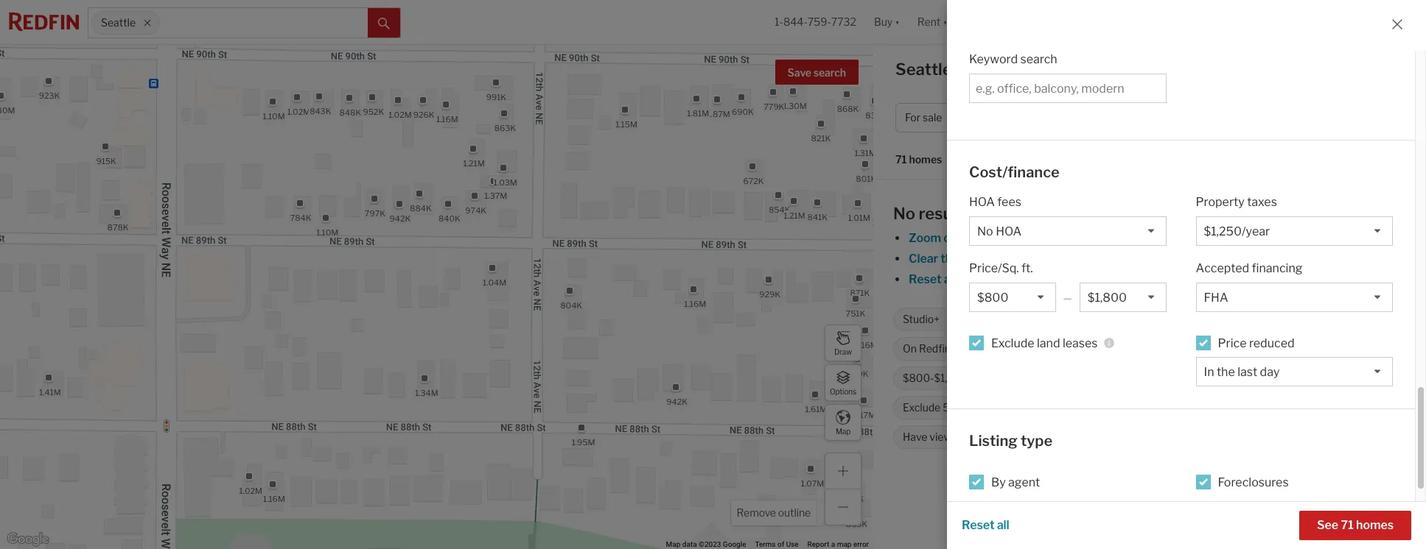 Task type: vqa. For each thing, say whether or not it's contained in the screenshot.
$759,900's AGO
no



Task type: describe. For each thing, give the bounding box(es) containing it.
private
[[1084, 402, 1118, 414]]

1 filters from the left
[[959, 273, 992, 287]]

list box up "house, townhouse..."
[[1080, 283, 1166, 313]]

$1,250/year
[[1255, 343, 1313, 356]]

reset all
[[962, 519, 1009, 533]]

sale
[[923, 112, 942, 124]]

remove air conditioning image
[[1357, 404, 1366, 413]]

parking
[[1197, 402, 1233, 414]]

reset all filters button
[[908, 273, 992, 287]]

keyword
[[969, 52, 1018, 66]]

1 vertical spatial reduced
[[1289, 372, 1328, 385]]

1.03m
[[493, 178, 517, 188]]

1 vertical spatial land
[[1168, 372, 1188, 385]]

843k
[[309, 106, 331, 116]]

929k
[[759, 289, 780, 299]]

property taxes
[[1196, 195, 1277, 209]]

1.37m
[[484, 190, 507, 201]]

foreclosures
[[1218, 476, 1289, 490]]

2 filters from the left
[[1118, 273, 1149, 287]]

1 horizontal spatial 863k
[[845, 519, 867, 529]]

exclude left remove on redfin more than 180 days 'icon'
[[991, 337, 1034, 351]]

844-
[[783, 16, 808, 28]]

new
[[991, 535, 1016, 549]]

days
[[1025, 343, 1048, 356]]

options
[[830, 387, 856, 396]]

1 vertical spatial seattle
[[1196, 483, 1236, 497]]

price/sq.
[[969, 262, 1019, 276]]

1.81m
[[687, 108, 709, 118]]

1.21m for 1.21m 1.37m
[[463, 158, 484, 168]]

$800-
[[903, 372, 934, 385]]

results
[[919, 204, 972, 223]]

see
[[1317, 519, 1338, 533]]

taxes
[[1247, 195, 1277, 209]]

remove exclude 55+ communities image
[[1035, 404, 1044, 413]]

exclude 55+ communities
[[903, 402, 1027, 414]]

rv parking
[[1181, 402, 1233, 414]]

submit search image
[[378, 17, 390, 29]]

wa
[[959, 60, 987, 79]]

0 vertical spatial reduced
[[1249, 337, 1295, 351]]

cost/finance
[[969, 163, 1060, 181]]

1.41m
[[39, 387, 61, 398]]

no for no hoa
[[1089, 343, 1103, 356]]

784k
[[290, 213, 311, 223]]

$800-$1,800/sq. ft.
[[903, 372, 998, 385]]

821k
[[811, 133, 830, 144]]

map inside zoom out clear the map boundary reset all filters or remove one of your filters below to see more homes
[[961, 252, 986, 266]]

1.21m for 1.21m
[[783, 210, 805, 221]]

—
[[1063, 292, 1072, 304]]

1 horizontal spatial price
[[1261, 372, 1286, 385]]

see 71 homes
[[1317, 519, 1394, 533]]

all inside zoom out clear the map boundary reset all filters or remove one of your filters below to see more homes
[[944, 273, 956, 287]]

terms of use
[[755, 541, 799, 549]]

map for map
[[836, 427, 851, 436]]

or
[[995, 273, 1006, 287]]

communities
[[964, 402, 1027, 414]]

1.17m
[[854, 410, 875, 421]]

923k
[[38, 90, 60, 100]]

error
[[853, 541, 869, 549]]

list box down financing
[[1196, 283, 1393, 313]]

listings
[[1257, 535, 1296, 549]]

1.01m
[[848, 212, 870, 223]]

save
[[788, 66, 811, 79]]

no hoa
[[1089, 343, 1128, 356]]

1 vertical spatial price reduced
[[1261, 372, 1328, 385]]

e.g. office, balcony, modern text field
[[976, 81, 1160, 95]]

0 vertical spatial price reduced
[[1218, 337, 1295, 351]]

779k
[[763, 101, 784, 112]]

974k
[[465, 205, 486, 215]]

remove seattle image
[[143, 18, 152, 27]]

data
[[682, 541, 697, 549]]

by owner (fsbo)
[[991, 505, 1084, 519]]

accepted
[[1196, 262, 1249, 276]]

sort recommended
[[960, 154, 1061, 166]]

pool
[[1120, 402, 1141, 414]]

0 vertical spatial leases
[[1063, 337, 1098, 351]]

854k
[[768, 205, 790, 215]]

no results
[[893, 204, 972, 223]]

green home
[[991, 431, 1050, 444]]

redfin listings only
[[1218, 535, 1321, 549]]

0 horizontal spatial 942k
[[389, 213, 410, 224]]

save search button
[[775, 60, 859, 85]]

836k
[[865, 110, 887, 120]]

list box down $1,250/year
[[1196, 357, 1393, 387]]

1 vertical spatial leases
[[1190, 372, 1221, 385]]

1.02m 1.16m
[[239, 486, 285, 505]]

801k
[[856, 173, 876, 184]]

owner
[[1008, 505, 1043, 519]]

1 vertical spatial map
[[837, 541, 852, 549]]

search for save search
[[813, 66, 846, 79]]

remove exclude land leases image
[[1229, 374, 1238, 383]]

conditioning
[[1289, 402, 1349, 414]]

map data ©2023 google
[[666, 541, 746, 549]]

by for by agent
[[991, 476, 1006, 490]]

list box up the one
[[969, 217, 1166, 246]]

848k
[[339, 107, 361, 117]]

1.61m
[[805, 405, 827, 415]]

home
[[1023, 431, 1050, 444]]

751k
[[845, 308, 865, 319]]

sort
[[960, 154, 982, 166]]

search for keyword search
[[1020, 52, 1057, 66]]

remove
[[737, 507, 776, 520]]

on
[[903, 343, 917, 356]]

71 homes
[[895, 154, 942, 166]]

report a map error link
[[807, 541, 869, 549]]

1.21m 1.37m
[[463, 158, 507, 201]]

831k
[[843, 494, 863, 505]]

1 horizontal spatial redfin
[[1218, 535, 1254, 549]]

one
[[1053, 273, 1074, 287]]

0 horizontal spatial of
[[778, 541, 784, 549]]

1.87m
[[707, 109, 730, 119]]

no for no private pool
[[1068, 402, 1082, 414]]

2 horizontal spatial 1.02m
[[388, 109, 411, 120]]

reset inside reset all button
[[962, 519, 995, 533]]

1 vertical spatial 942k
[[666, 397, 687, 407]]

report
[[807, 541, 829, 549]]

1.34m
[[415, 388, 438, 398]]

rv
[[1181, 402, 1195, 414]]

no for no results
[[893, 204, 915, 223]]

180
[[1004, 343, 1023, 356]]

remove no private pool image
[[1148, 404, 1157, 413]]

use
[[786, 541, 799, 549]]

terms
[[755, 541, 776, 549]]

view
[[930, 431, 952, 444]]



Task type: locate. For each thing, give the bounding box(es) containing it.
homes inside button
[[1356, 519, 1394, 533]]

search right the save
[[813, 66, 846, 79]]

1.02m inside 1.02m 1.16m
[[239, 486, 262, 496]]

map down options
[[836, 427, 851, 436]]

search inside button
[[813, 66, 846, 79]]

1.21m inside 1.21m 1.37m
[[463, 158, 484, 168]]

price reduced
[[1218, 337, 1295, 351], [1261, 372, 1328, 385]]

0 vertical spatial hoa
[[969, 195, 995, 209]]

by for by owner (fsbo)
[[991, 505, 1006, 519]]

1 vertical spatial ft.
[[988, 372, 998, 385]]

homes right accepted
[[1255, 273, 1293, 287]]

a
[[831, 541, 835, 549]]

reset down clear
[[909, 273, 942, 287]]

seattle
[[101, 16, 136, 29], [1196, 483, 1236, 497]]

1 vertical spatial of
[[778, 541, 784, 549]]

property left tax
[[1166, 343, 1209, 356]]

1 by from the top
[[991, 476, 1006, 490]]

remove outline
[[737, 507, 811, 520]]

1 vertical spatial no
[[1089, 343, 1103, 356]]

1 vertical spatial search
[[813, 66, 846, 79]]

homes
[[909, 154, 942, 166], [1255, 273, 1293, 287], [1356, 519, 1394, 533]]

0 horizontal spatial exclude land leases
[[991, 337, 1098, 351]]

filters down clear the map boundary button
[[959, 273, 992, 287]]

0 vertical spatial 1.10m
[[262, 111, 285, 121]]

840k
[[438, 213, 460, 224]]

1.16m
[[436, 114, 458, 124], [684, 299, 706, 309], [855, 340, 877, 350], [263, 494, 285, 505]]

on redfin more than 180 days
[[903, 343, 1048, 356]]

926k
[[413, 109, 434, 119]]

1 horizontal spatial map
[[836, 427, 851, 436]]

reduced right the up
[[1249, 337, 1295, 351]]

0 horizontal spatial 1.02m
[[239, 486, 262, 496]]

studio+
[[903, 313, 940, 326]]

map right the
[[961, 252, 986, 266]]

863k inside 848k 863k
[[494, 122, 516, 133]]

clear the map boundary button
[[908, 252, 1042, 266]]

map button
[[825, 405, 862, 441]]

exclude down $800-
[[903, 402, 941, 414]]

0 vertical spatial 942k
[[389, 213, 410, 224]]

1.30m
[[783, 100, 806, 111]]

863k up error
[[845, 519, 867, 529]]

1 vertical spatial reset
[[962, 519, 995, 533]]

863k down 991k
[[494, 122, 516, 133]]

more left than
[[953, 343, 978, 356]]

exclude short sales
[[1218, 505, 1323, 519]]

0 vertical spatial no
[[893, 204, 915, 223]]

air
[[1273, 402, 1287, 414]]

agent
[[1008, 476, 1040, 490]]

0 vertical spatial price
[[1218, 337, 1247, 351]]

1-844-759-7732 link
[[775, 16, 856, 28]]

below
[[1152, 273, 1185, 287]]

search up e.g. office, balcony, modern "text field"
[[1020, 52, 1057, 66]]

1 horizontal spatial search
[[1020, 52, 1057, 66]]

filters right your
[[1118, 273, 1149, 287]]

1 horizontal spatial reset
[[962, 519, 995, 533]]

listing
[[969, 433, 1018, 450]]

accepted financing
[[1196, 262, 1303, 276]]

draw button
[[825, 325, 862, 362]]

no private pool
[[1068, 402, 1141, 414]]

homes right see
[[1356, 519, 1394, 533]]

map for map data ©2023 google
[[666, 541, 680, 549]]

0 horizontal spatial hoa
[[969, 195, 995, 209]]

1 horizontal spatial no
[[1068, 402, 1082, 414]]

1 horizontal spatial seattle
[[1196, 483, 1236, 497]]

797k
[[364, 208, 385, 219]]

all
[[944, 273, 956, 287], [997, 519, 1009, 533]]

0 vertical spatial of
[[1076, 273, 1088, 287]]

0 horizontal spatial filters
[[959, 273, 992, 287]]

0 vertical spatial redfin
[[919, 343, 951, 356]]

no down house,
[[1089, 343, 1103, 356]]

1 vertical spatial redfin
[[1218, 535, 1254, 549]]

financing
[[1252, 262, 1303, 276]]

hoa left fees
[[969, 195, 995, 209]]

exclude land leases down house,
[[991, 337, 1098, 351]]

to
[[1188, 273, 1199, 287], [1243, 343, 1253, 356]]

1 vertical spatial all
[[997, 519, 1009, 533]]

up
[[1229, 343, 1241, 356]]

property for property tax up to $1,250/year
[[1166, 343, 1209, 356]]

2 by from the top
[[991, 505, 1006, 519]]

list box down the price/sq. ft.
[[969, 283, 1056, 313]]

redfin left the listings
[[1218, 535, 1254, 549]]

more right see
[[1224, 273, 1253, 287]]

0 horizontal spatial leases
[[1063, 337, 1098, 351]]

exclude down foreclosures
[[1218, 505, 1261, 519]]

1 vertical spatial to
[[1243, 343, 1253, 356]]

0 vertical spatial homes
[[909, 154, 942, 166]]

1.04m
[[482, 277, 506, 288]]

land up the rv
[[1168, 372, 1188, 385]]

google
[[723, 541, 746, 549]]

property left taxes
[[1196, 195, 1245, 209]]

952k
[[363, 107, 384, 117]]

zoom
[[909, 231, 941, 245]]

google image
[[4, 531, 52, 550]]

1 vertical spatial price
[[1261, 372, 1286, 385]]

1 horizontal spatial 71
[[1341, 519, 1354, 533]]

listing type
[[969, 433, 1052, 450]]

more
[[1224, 273, 1253, 287], [953, 343, 978, 356]]

land right 180
[[1037, 337, 1060, 351]]

(fsbo)
[[1046, 505, 1084, 519]]

71 right the 1.31m at the right of page
[[895, 154, 907, 166]]

0 horizontal spatial map
[[666, 541, 680, 549]]

your
[[1090, 273, 1115, 287]]

1.21m
[[463, 158, 484, 168], [783, 210, 805, 221]]

ft.
[[1021, 262, 1033, 276], [988, 372, 998, 385]]

price reduced up remove exclude land leases icon
[[1218, 337, 1295, 351]]

0 horizontal spatial ft.
[[988, 372, 998, 385]]

2 vertical spatial no
[[1068, 402, 1082, 414]]

1 vertical spatial hoa
[[1105, 343, 1128, 356]]

868k
[[837, 103, 858, 114]]

0 vertical spatial 863k
[[494, 122, 516, 133]]

0 vertical spatial reset
[[909, 273, 942, 287]]

seattle left remove seattle icon
[[101, 16, 136, 29]]

0 horizontal spatial homes
[[909, 154, 942, 166]]

of right the one
[[1076, 273, 1088, 287]]

more inside zoom out clear the map boundary reset all filters or remove one of your filters below to see more homes
[[1224, 273, 1253, 287]]

1 vertical spatial 1.10m
[[316, 228, 338, 238]]

0 horizontal spatial map
[[837, 541, 852, 549]]

1 vertical spatial 1.21m
[[783, 210, 805, 221]]

townhouse...
[[1105, 313, 1165, 326]]

remove
[[1009, 273, 1051, 287]]

list box
[[969, 217, 1166, 246], [1196, 217, 1393, 246], [969, 283, 1056, 313], [1080, 283, 1166, 313], [1196, 283, 1393, 313], [1196, 357, 1393, 387]]

0 horizontal spatial more
[[953, 343, 978, 356]]

seattle, wa homes for sale
[[895, 60, 1108, 79]]

to left see
[[1188, 273, 1199, 287]]

71 right see
[[1341, 519, 1354, 533]]

804k
[[560, 300, 582, 311]]

sales
[[1295, 505, 1323, 519]]

0 vertical spatial 71
[[895, 154, 907, 166]]

1 vertical spatial exclude land leases
[[1128, 372, 1221, 385]]

1 horizontal spatial hoa
[[1105, 343, 1128, 356]]

exclude land leases up the rv
[[1128, 372, 1221, 385]]

property for property taxes
[[1196, 195, 1245, 209]]

0 vertical spatial seattle
[[101, 16, 136, 29]]

map right a at the bottom right
[[837, 541, 852, 549]]

71 inside button
[[1341, 519, 1354, 533]]

0 horizontal spatial no
[[893, 204, 915, 223]]

price up remove exclude land leases icon
[[1218, 337, 1247, 351]]

1 horizontal spatial map
[[961, 252, 986, 266]]

reset
[[909, 273, 942, 287], [962, 519, 995, 533]]

1 horizontal spatial ft.
[[1021, 262, 1033, 276]]

remove studio+ image
[[947, 315, 956, 324]]

1 horizontal spatial land
[[1168, 372, 1188, 385]]

homes inside zoom out clear the map boundary reset all filters or remove one of your filters below to see more homes
[[1255, 273, 1293, 287]]

short
[[1264, 505, 1293, 519]]

for sale
[[905, 112, 942, 124]]

homes
[[990, 60, 1045, 79]]

0 horizontal spatial seattle
[[101, 16, 136, 29]]

price reduced down $1,250/year
[[1261, 372, 1328, 385]]

7732
[[831, 16, 856, 28]]

map inside button
[[836, 427, 851, 436]]

price
[[1218, 337, 1247, 351], [1261, 372, 1286, 385]]

0 vertical spatial map
[[836, 427, 851, 436]]

0 vertical spatial by
[[991, 476, 1006, 490]]

leases left remove exclude land leases icon
[[1190, 372, 1221, 385]]

0 horizontal spatial reset
[[909, 273, 942, 287]]

1 horizontal spatial leases
[[1190, 372, 1221, 385]]

1 horizontal spatial 1.02m
[[287, 107, 310, 117]]

recommended
[[986, 154, 1061, 166]]

0 vertical spatial exclude land leases
[[991, 337, 1098, 351]]

1.21m left 841k
[[783, 210, 805, 221]]

1 vertical spatial map
[[666, 541, 680, 549]]

1.16m inside 1.02m 1.16m
[[263, 494, 285, 505]]

991k
[[486, 91, 506, 102]]

property tax up to $1,250/year
[[1166, 343, 1313, 356]]

remove on redfin more than 180 days image
[[1056, 345, 1065, 354]]

reduced
[[1249, 337, 1295, 351], [1289, 372, 1328, 385]]

hoa down "house, townhouse..."
[[1105, 343, 1128, 356]]

0 vertical spatial land
[[1037, 337, 1060, 351]]

green
[[991, 431, 1021, 444]]

redfin right on
[[919, 343, 951, 356]]

1 horizontal spatial exclude land leases
[[1128, 372, 1221, 385]]

by
[[991, 476, 1006, 490], [991, 505, 1006, 519]]

have view
[[903, 431, 952, 444]]

by agent
[[991, 476, 1040, 490]]

no up zoom
[[893, 204, 915, 223]]

0 horizontal spatial land
[[1037, 337, 1060, 351]]

list box up financing
[[1196, 217, 1393, 246]]

841k
[[807, 212, 827, 223]]

than
[[980, 343, 1002, 356]]

out
[[944, 231, 962, 245]]

by left agent
[[991, 476, 1006, 490]]

1 horizontal spatial to
[[1243, 343, 1253, 356]]

2 horizontal spatial homes
[[1356, 519, 1394, 533]]

all up 'new'
[[997, 519, 1009, 533]]

see 71 homes button
[[1299, 511, 1411, 541]]

outline
[[778, 507, 811, 520]]

871k
[[850, 288, 869, 298]]

915k
[[96, 156, 116, 166]]

homes down the for sale
[[909, 154, 942, 166]]

1 horizontal spatial 1.21m
[[783, 210, 805, 221]]

1 vertical spatial property
[[1166, 343, 1209, 356]]

0 vertical spatial search
[[1020, 52, 1057, 66]]

fees
[[997, 195, 1021, 209]]

0 vertical spatial all
[[944, 273, 956, 287]]

1 vertical spatial by
[[991, 505, 1006, 519]]

exclude up remove no private pool "image"
[[1128, 372, 1166, 385]]

0 horizontal spatial 71
[[895, 154, 907, 166]]

0 horizontal spatial 1.21m
[[463, 158, 484, 168]]

1 vertical spatial more
[[953, 343, 978, 356]]

ft. down than
[[988, 372, 998, 385]]

848k 863k
[[339, 107, 516, 133]]

0 horizontal spatial 863k
[[494, 122, 516, 133]]

1 vertical spatial 71
[[1341, 519, 1354, 533]]

map
[[961, 252, 986, 266], [837, 541, 852, 549]]

of left use
[[778, 541, 784, 549]]

0 horizontal spatial redfin
[[919, 343, 951, 356]]

None search field
[[160, 8, 368, 38]]

all down the
[[944, 273, 956, 287]]

to inside zoom out clear the map boundary reset all filters or remove one of your filters below to see more homes
[[1188, 273, 1199, 287]]

0 vertical spatial 1.21m
[[463, 158, 484, 168]]

of inside zoom out clear the map boundary reset all filters or remove one of your filters below to see more homes
[[1076, 273, 1088, 287]]

reset up 'new'
[[962, 519, 995, 533]]

759-
[[808, 16, 831, 28]]

price up air
[[1261, 372, 1286, 385]]

ft. right or
[[1021, 262, 1033, 276]]

0 vertical spatial more
[[1224, 273, 1253, 287]]

1.21m up 1.37m on the top of page
[[463, 158, 484, 168]]

seattle up exclude short sales
[[1196, 483, 1236, 497]]

0 horizontal spatial price
[[1218, 337, 1247, 351]]

0 vertical spatial property
[[1196, 195, 1245, 209]]

reduced up air conditioning
[[1289, 372, 1328, 385]]

0 vertical spatial map
[[961, 252, 986, 266]]

0 horizontal spatial search
[[813, 66, 846, 79]]

map left data
[[666, 541, 680, 549]]

leases down house,
[[1063, 337, 1098, 351]]

1 horizontal spatial 942k
[[666, 397, 687, 407]]

1 horizontal spatial 1.10m
[[316, 228, 338, 238]]

1 horizontal spatial filters
[[1118, 273, 1149, 287]]

remove rv parking image
[[1241, 404, 1250, 413]]

1 vertical spatial homes
[[1255, 273, 1293, 287]]

2 horizontal spatial no
[[1089, 343, 1103, 356]]

by left owner
[[991, 505, 1006, 519]]

1.15m
[[615, 119, 637, 129]]

all inside button
[[997, 519, 1009, 533]]

exclude
[[991, 337, 1034, 351], [1128, 372, 1166, 385], [903, 402, 941, 414], [1218, 505, 1261, 519]]

for
[[905, 112, 921, 124]]

1 horizontal spatial homes
[[1255, 273, 1293, 287]]

to right the up
[[1243, 343, 1253, 356]]

reset inside zoom out clear the map boundary reset all filters or remove one of your filters below to see more homes
[[909, 273, 942, 287]]

0 horizontal spatial to
[[1188, 273, 1199, 287]]

air conditioning
[[1273, 402, 1349, 414]]

0 horizontal spatial all
[[944, 273, 956, 287]]

map region
[[0, 0, 913, 550]]

$1,800/sq.
[[934, 372, 986, 385]]

1 horizontal spatial all
[[997, 519, 1009, 533]]

no left private
[[1068, 402, 1082, 414]]

remove outline button
[[731, 501, 816, 526]]

map
[[836, 427, 851, 436], [666, 541, 680, 549]]

for
[[1048, 60, 1071, 79]]



